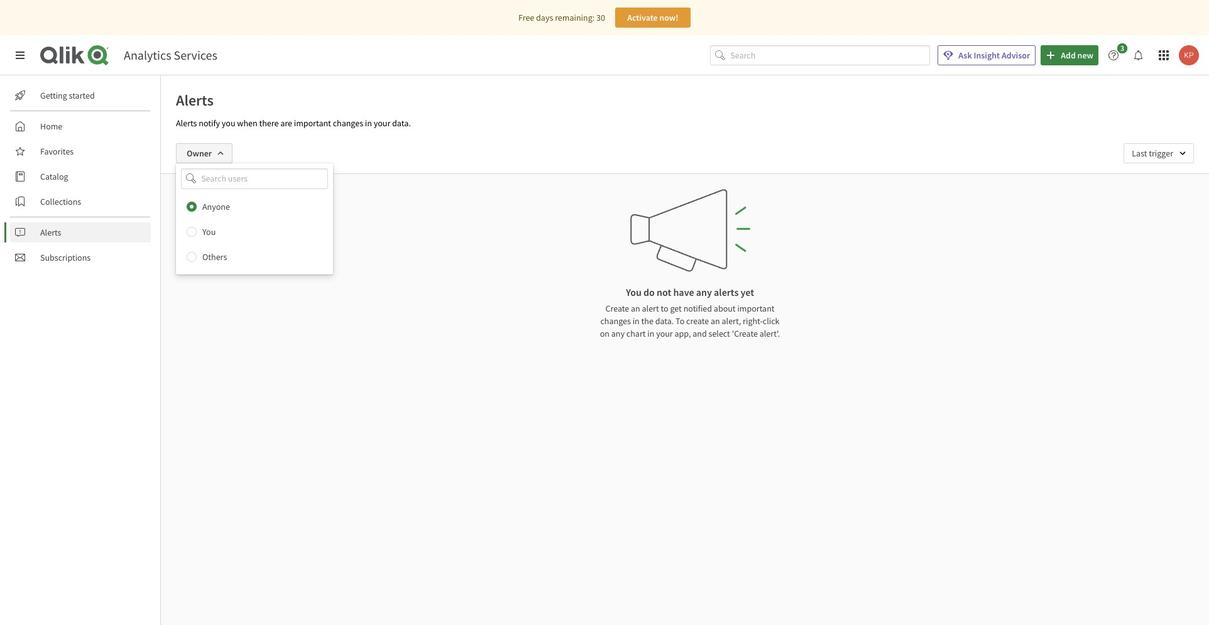 Task type: vqa. For each thing, say whether or not it's contained in the screenshot.
bottommost the "can"
no



Task type: describe. For each thing, give the bounding box(es) containing it.
now!
[[660, 12, 679, 23]]

right-
[[743, 316, 763, 327]]

free
[[519, 12, 535, 23]]

1 vertical spatial an
[[711, 316, 720, 327]]

alerts
[[714, 286, 739, 299]]

the
[[642, 316, 654, 327]]

notify
[[199, 118, 220, 129]]

you
[[222, 118, 235, 129]]

analytics services
[[124, 47, 217, 63]]

alerts notify you when there are important changes in your data.
[[176, 118, 411, 129]]

collections
[[40, 196, 81, 207]]

kendall parks image
[[1179, 45, 1200, 65]]

activate now!
[[628, 12, 679, 23]]

add new
[[1061, 50, 1094, 61]]

alert'.
[[760, 328, 780, 339]]

are
[[280, 118, 292, 129]]

0 vertical spatial important
[[294, 118, 331, 129]]

catalog
[[40, 171, 68, 182]]

home link
[[10, 116, 151, 136]]

when
[[237, 118, 258, 129]]

data. inside you do not have any alerts yet create an alert to get notified about important changes in the data. to create an alert, right-click on any chart in your app, and select 'create alert'.
[[656, 316, 674, 327]]

1 vertical spatial alerts
[[176, 118, 197, 129]]

started
[[69, 90, 95, 101]]

1 horizontal spatial in
[[633, 316, 640, 327]]

app,
[[675, 328, 691, 339]]

'create
[[732, 328, 758, 339]]

activate now! link
[[615, 8, 691, 28]]

on
[[600, 328, 610, 339]]

create
[[687, 316, 709, 327]]

alert,
[[722, 316, 741, 327]]

you do not have any alerts yet create an alert to get notified about important changes in the data. to create an alert, right-click on any chart in your app, and select 'create alert'.
[[600, 286, 780, 339]]

subscriptions
[[40, 252, 91, 263]]

alerts inside navigation pane "element"
[[40, 227, 61, 238]]

others
[[202, 251, 227, 263]]

not
[[657, 286, 672, 299]]

days
[[536, 12, 553, 23]]

you for you
[[202, 226, 216, 237]]

filters region
[[161, 133, 1210, 274]]

ask insight advisor
[[959, 50, 1031, 61]]

have
[[674, 286, 694, 299]]

ask
[[959, 50, 972, 61]]

your inside you do not have any alerts yet create an alert to get notified about important changes in the data. to create an alert, right-click on any chart in your app, and select 'create alert'.
[[656, 328, 673, 339]]

favorites
[[40, 146, 74, 157]]

catalog link
[[10, 167, 151, 187]]

2 vertical spatial in
[[648, 328, 655, 339]]

yet
[[741, 286, 754, 299]]

last trigger
[[1132, 148, 1174, 159]]

create
[[606, 303, 629, 314]]

ask insight advisor button
[[938, 45, 1036, 65]]

getting started link
[[10, 86, 151, 106]]

free days remaining: 30
[[519, 12, 605, 23]]

trigger
[[1149, 148, 1174, 159]]

0 vertical spatial an
[[631, 303, 640, 314]]

getting
[[40, 90, 67, 101]]

about
[[714, 303, 736, 314]]

home
[[40, 121, 62, 132]]

0 horizontal spatial any
[[612, 328, 625, 339]]



Task type: locate. For each thing, give the bounding box(es) containing it.
1 vertical spatial you
[[626, 286, 642, 299]]

1 horizontal spatial important
[[738, 303, 775, 314]]

any right on
[[612, 328, 625, 339]]

0 horizontal spatial important
[[294, 118, 331, 129]]

last
[[1132, 148, 1148, 159]]

alerts left notify
[[176, 118, 197, 129]]

alerts up subscriptions
[[40, 227, 61, 238]]

alerts
[[176, 91, 214, 110], [176, 118, 197, 129], [40, 227, 61, 238]]

services
[[174, 47, 217, 63]]

0 vertical spatial you
[[202, 226, 216, 237]]

subscriptions link
[[10, 248, 151, 268]]

analytics
[[124, 47, 171, 63]]

2 vertical spatial alerts
[[40, 227, 61, 238]]

0 vertical spatial data.
[[392, 118, 411, 129]]

searchbar element
[[711, 45, 931, 66]]

important up right-
[[738, 303, 775, 314]]

advisor
[[1002, 50, 1031, 61]]

None field
[[176, 168, 333, 189]]

select
[[709, 328, 730, 339]]

1 horizontal spatial an
[[711, 316, 720, 327]]

0 horizontal spatial your
[[374, 118, 391, 129]]

an
[[631, 303, 640, 314], [711, 316, 720, 327]]

1 horizontal spatial you
[[626, 286, 642, 299]]

get
[[670, 303, 682, 314]]

1 horizontal spatial data.
[[656, 316, 674, 327]]

activate
[[628, 12, 658, 23]]

click
[[763, 316, 780, 327]]

owner option group
[[176, 194, 333, 269]]

0 vertical spatial in
[[365, 118, 372, 129]]

1 horizontal spatial any
[[696, 286, 712, 299]]

2 horizontal spatial in
[[648, 328, 655, 339]]

1 vertical spatial data.
[[656, 316, 674, 327]]

in
[[365, 118, 372, 129], [633, 316, 640, 327], [648, 328, 655, 339]]

you
[[202, 226, 216, 237], [626, 286, 642, 299]]

notified
[[684, 303, 712, 314]]

owner
[[187, 148, 212, 159]]

getting started
[[40, 90, 95, 101]]

important right are at top
[[294, 118, 331, 129]]

you for you do not have any alerts yet create an alert to get notified about important changes in the data. to create an alert, right-click on any chart in your app, and select 'create alert'.
[[626, 286, 642, 299]]

alerts up notify
[[176, 91, 214, 110]]

alerts link
[[10, 223, 151, 243]]

an up select
[[711, 316, 720, 327]]

0 horizontal spatial you
[[202, 226, 216, 237]]

new
[[1078, 50, 1094, 61]]

there
[[259, 118, 279, 129]]

remaining:
[[555, 12, 595, 23]]

30
[[597, 12, 605, 23]]

0 vertical spatial your
[[374, 118, 391, 129]]

0 horizontal spatial an
[[631, 303, 640, 314]]

analytics services element
[[124, 47, 217, 63]]

navigation pane element
[[0, 80, 160, 273]]

Search users text field
[[199, 168, 313, 189]]

1 vertical spatial important
[[738, 303, 775, 314]]

1 vertical spatial any
[[612, 328, 625, 339]]

0 horizontal spatial changes
[[333, 118, 363, 129]]

changes inside you do not have any alerts yet create an alert to get notified about important changes in the data. to create an alert, right-click on any chart in your app, and select 'create alert'.
[[601, 316, 631, 327]]

changes
[[333, 118, 363, 129], [601, 316, 631, 327]]

your
[[374, 118, 391, 129], [656, 328, 673, 339]]

anyone
[[202, 201, 230, 212]]

and
[[693, 328, 707, 339]]

alert
[[642, 303, 659, 314]]

to
[[661, 303, 669, 314]]

an left alert
[[631, 303, 640, 314]]

1 vertical spatial in
[[633, 316, 640, 327]]

3
[[1121, 43, 1125, 53]]

you inside 'owner' option group
[[202, 226, 216, 237]]

insight
[[974, 50, 1000, 61]]

1 vertical spatial your
[[656, 328, 673, 339]]

0 horizontal spatial data.
[[392, 118, 411, 129]]

1 horizontal spatial your
[[656, 328, 673, 339]]

important inside you do not have any alerts yet create an alert to get notified about important changes in the data. to create an alert, right-click on any chart in your app, and select 'create alert'.
[[738, 303, 775, 314]]

collections link
[[10, 192, 151, 212]]

any
[[696, 286, 712, 299], [612, 328, 625, 339]]

any up notified
[[696, 286, 712, 299]]

you left do
[[626, 286, 642, 299]]

1 vertical spatial changes
[[601, 316, 631, 327]]

data.
[[392, 118, 411, 129], [656, 316, 674, 327]]

changes right are at top
[[333, 118, 363, 129]]

to
[[676, 316, 685, 327]]

0 horizontal spatial in
[[365, 118, 372, 129]]

0 vertical spatial changes
[[333, 118, 363, 129]]

you inside you do not have any alerts yet create an alert to get notified about important changes in the data. to create an alert, right-click on any chart in your app, and select 'create alert'.
[[626, 286, 642, 299]]

0 vertical spatial alerts
[[176, 91, 214, 110]]

do
[[644, 286, 655, 299]]

Search text field
[[731, 45, 931, 66]]

add new button
[[1041, 45, 1099, 65]]

add
[[1061, 50, 1076, 61]]

owner button
[[176, 143, 233, 163]]

0 vertical spatial any
[[696, 286, 712, 299]]

close sidebar menu image
[[15, 50, 25, 60]]

3 button
[[1104, 43, 1132, 65]]

favorites link
[[10, 141, 151, 162]]

changes down "create"
[[601, 316, 631, 327]]

you up the others
[[202, 226, 216, 237]]

Last trigger field
[[1124, 143, 1194, 163]]

chart
[[627, 328, 646, 339]]

1 horizontal spatial changes
[[601, 316, 631, 327]]

important
[[294, 118, 331, 129], [738, 303, 775, 314]]



